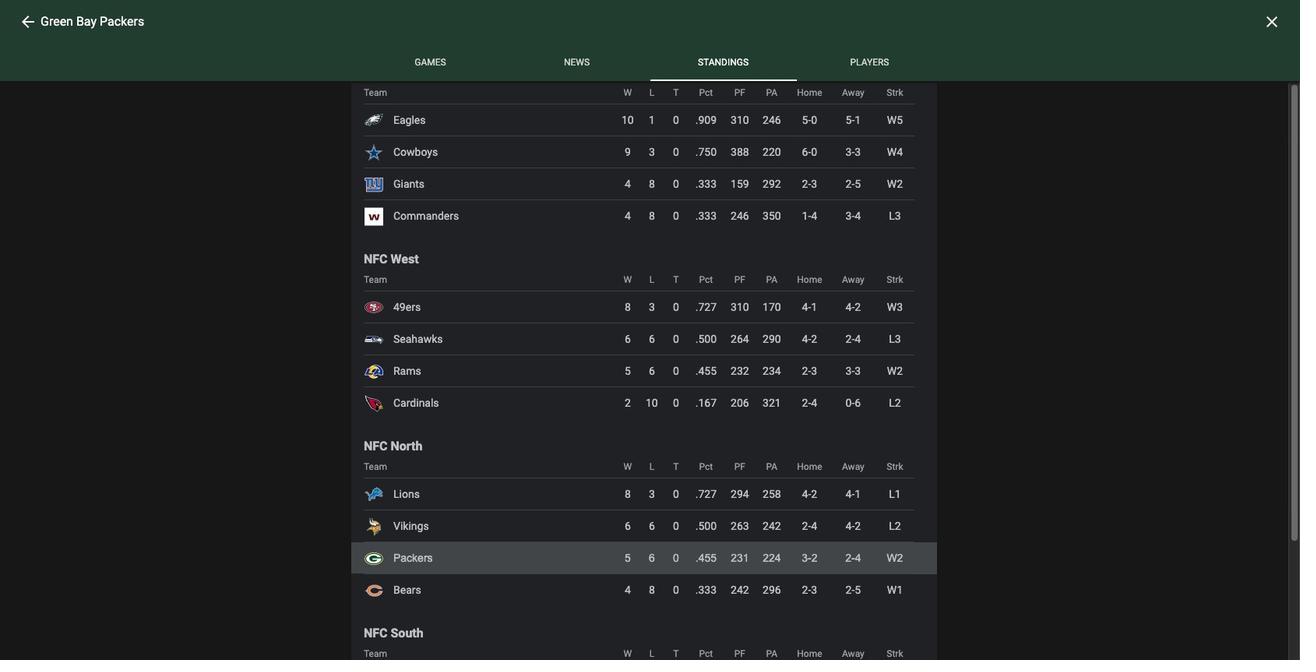 Task type: vqa. For each thing, say whether or not it's contained in the screenshot.
second T from the bottom
yes



Task type: locate. For each thing, give the bounding box(es) containing it.
1 horizontal spatial injury
[[439, 633, 469, 647]]

roster
[[477, 349, 506, 361]]

2 horizontal spatial latest
[[502, 178, 529, 191]]

;
[[351, 297, 353, 309]]

games tab
[[357, 44, 504, 81]]

0 horizontal spatial packers.com
[[271, 476, 370, 498]]

championships
[[780, 502, 855, 514]]

4 l from the top
[[650, 648, 655, 659]]

north inside the green bay packers are a professional american football team based in green bay, wisconsin. the packers compete in the national football league as a member club of the national football conference north division.
[[758, 474, 785, 487]]

dialog
[[0, 0, 1301, 660]]

1968,
[[919, 502, 946, 514]]

w up the 49ers element
[[624, 274, 632, 285]]

location : green bay, wi
[[758, 547, 872, 559]]

0 horizontal spatial injury
[[286, 297, 313, 309]]

4 strk from the top
[[887, 648, 904, 659]]

0 horizontal spatial official
[[340, 400, 372, 413]]

pa for east
[[767, 87, 778, 98]]

0 vertical spatial team
[[800, 333, 825, 345]]

1 vertical spatial latest
[[374, 349, 401, 361]]

in down based
[[845, 440, 854, 452]]

home up green bay packers football team
[[797, 274, 823, 285]]

1 vertical spatial of
[[411, 400, 421, 413]]

1 vertical spatial packers.com
[[795, 370, 858, 383]]

0 vertical spatial latest
[[502, 178, 529, 191]]

team for nfc west
[[364, 274, 387, 285]]

1997,
[[890, 502, 917, 514]]

official inside home: the official source of the latest packers headlines, news, videos, photos, tickets, rosters, stats, schedule, ...
[[400, 178, 433, 191]]

pct for nfc west
[[699, 274, 713, 285]]

green bay packers team roster: the latest packers player roster ...
[[193, 349, 517, 361]]

bears element
[[351, 574, 938, 606]]

chiefs
[[401, 633, 436, 647]]

away down murphy
[[842, 648, 865, 659]]

the up wikipedia
[[837, 457, 852, 470]]

the right schedule:
[[336, 245, 354, 258]]

cowboys
[[394, 146, 438, 158]]

lions
[[394, 488, 420, 500]]

2 vertical spatial football
[[899, 457, 938, 470]]

1 vertical spatial team
[[798, 423, 823, 435]]

3 nfc from the top
[[364, 439, 388, 454]]

the inside home: the official source of the latest packers headlines, news, videos, photos, tickets, rosters, stats, schedule, ...
[[484, 178, 499, 191]]

l for nfc west
[[650, 274, 655, 285]]

pa
[[767, 87, 778, 98], [767, 274, 778, 285], [767, 461, 778, 472], [767, 648, 778, 659]]

0 vertical spatial official
[[400, 178, 433, 191]]

in right based
[[858, 423, 866, 435]]

green bay packers injury report ; kadarius toney headshot ...
[[193, 297, 489, 309]]

green inside the packers-chiefs injury report | nov. 30, 2023 list
[[371, 613, 396, 624]]

nfc south
[[364, 626, 424, 641]]

:
[[855, 502, 858, 514], [816, 524, 819, 537], [800, 547, 803, 559], [832, 570, 835, 582], [779, 592, 782, 605]]

packers inside home: the official source of the latest packers headlines, news, videos, photos, tickets, rosters, stats, schedule, ...
[[532, 178, 571, 191]]

list item
[[178, 507, 337, 660]]

l up the 49ers element
[[650, 274, 655, 285]]

rams
[[394, 365, 421, 377]]

of right club
[[824, 457, 834, 470]]

1 horizontal spatial in
[[858, 423, 866, 435]]

t up lions element on the bottom of the page
[[674, 461, 679, 472]]

of down 'rams' link
[[411, 400, 421, 413]]

cardinals element
[[351, 387, 938, 419]]

| left 'nov.'
[[393, 651, 396, 660]]

3 l from the top
[[650, 461, 655, 472]]

nfc for nfc north
[[364, 439, 388, 454]]

home down mark murphy link
[[797, 648, 823, 659]]

as
[[998, 440, 1010, 452]]

0 vertical spatial |
[[283, 154, 287, 173]]

strk for east
[[887, 87, 904, 98]]

news
[[564, 57, 590, 68]]

injury
[[286, 297, 313, 309], [439, 633, 469, 647]]

3 pf from the top
[[735, 461, 746, 472]]

t up eagles element
[[674, 87, 679, 98]]

0 vertical spatial injury
[[286, 297, 313, 309]]

schedule:
[[286, 245, 334, 258]]

3 away from the top
[[842, 461, 865, 472]]

0 vertical spatial packers.com
[[439, 154, 528, 173]]

green bay packers inside the packers-chiefs injury report | nov. 30, 2023 list
[[371, 613, 449, 624]]

1 pa from the top
[[767, 87, 778, 98]]

home for nfc east
[[797, 87, 823, 98]]

the up preseason
[[484, 178, 499, 191]]

1 horizontal spatial bay,
[[900, 423, 920, 435]]

nfc for nfc east
[[364, 65, 388, 79]]

wi
[[860, 547, 872, 559]]

coach
[[786, 524, 816, 537]]

pa for west
[[767, 274, 778, 285]]

l up lions element on the bottom of the page
[[650, 461, 655, 472]]

2 l from the top
[[650, 274, 655, 285]]

packers.com up based
[[795, 370, 858, 383]]

home for nfc west
[[797, 274, 823, 285]]

1 horizontal spatial a
[[1012, 440, 1018, 452]]

: up murphy
[[832, 570, 835, 582]]

source down rams
[[375, 400, 408, 413]]

team for nfc east
[[364, 87, 387, 98]]

0 vertical spatial source
[[435, 178, 468, 191]]

0 horizontal spatial green bay packers
[[41, 14, 144, 29]]

1 strk from the top
[[887, 87, 904, 98]]

source up schedule, ... on the top left of the page
[[435, 178, 468, 191]]

0 vertical spatial in
[[858, 423, 866, 435]]

club
[[801, 457, 822, 470]]

home: the official source of the latest packers headlines, news, videos, photos, tickets, rosters, stats, schedule, ...
[[178, 178, 622, 208]]

lambeau field link
[[838, 570, 909, 582]]

east
[[391, 65, 415, 79]]

injury up 2023 on the bottom left
[[439, 633, 469, 647]]

t for nfc north
[[674, 461, 679, 472]]

eagles link
[[394, 104, 432, 136]]

north down cardinals
[[391, 439, 423, 454]]

w up eagles element
[[624, 87, 632, 98]]

the down 'rams' link
[[423, 400, 439, 413]]

latest
[[178, 476, 226, 498]]

eagles
[[394, 114, 426, 126]]

49ers link
[[394, 291, 427, 323]]

nfc
[[364, 65, 388, 79], [364, 252, 388, 267], [364, 439, 388, 454], [364, 626, 388, 641]]

0 vertical spatial bay,
[[900, 423, 920, 435]]

0 vertical spatial a
[[890, 405, 896, 418]]

report
[[316, 297, 348, 309], [353, 651, 390, 660]]

0 horizontal spatial a
[[890, 405, 896, 418]]

1 vertical spatial injury
[[439, 633, 469, 647]]

w for nfc west
[[624, 274, 632, 285]]

away for nfc north
[[842, 461, 865, 472]]

the right news:
[[319, 400, 337, 413]]

home down players tab
[[797, 87, 823, 98]]

pct for nfc north
[[699, 461, 713, 472]]

t down bears element
[[674, 648, 679, 659]]

away for nfc west
[[842, 274, 865, 285]]

2 pf from the top
[[735, 274, 746, 285]]

3 pct from the top
[[699, 461, 713, 472]]

dialog containing packers
[[0, 0, 1301, 660]]

nfc north
[[364, 439, 423, 454]]

team up kadarius
[[364, 274, 387, 285]]

arena/stadium
[[758, 570, 832, 582]]

schedule, ...
[[389, 195, 446, 208]]

0 horizontal spatial of
[[411, 400, 421, 413]]

from right the results
[[255, 427, 279, 439]]

4 nfc from the top
[[364, 626, 388, 641]]

0 horizontal spatial source
[[375, 400, 408, 413]]

north
[[391, 439, 423, 454], [758, 474, 785, 487]]

home up 'photos,'
[[238, 154, 280, 173]]

news tab
[[504, 44, 650, 81]]

bay, down professional
[[900, 423, 920, 435]]

rams link
[[394, 355, 428, 387]]

: left "mark"
[[779, 592, 782, 605]]

injury left ';'
[[286, 297, 313, 309]]

1 horizontal spatial of
[[471, 178, 481, 191]]

1 horizontal spatial latest
[[442, 400, 469, 413]]

2 horizontal spatial of
[[824, 457, 834, 470]]

w
[[624, 87, 632, 98], [624, 274, 632, 285], [624, 461, 632, 472], [624, 648, 632, 659]]

1 horizontal spatial |
[[393, 651, 396, 660]]

latest inside home: the official source of the latest packers headlines, news, videos, photos, tickets, rosters, stats, schedule, ...
[[502, 178, 529, 191]]

0 horizontal spatial latest
[[374, 349, 401, 361]]

packers.com
[[439, 154, 528, 173], [795, 370, 858, 383], [271, 476, 370, 498]]

| up tickets,
[[283, 154, 287, 173]]

from
[[255, 427, 279, 439], [229, 476, 267, 498]]

from right latest
[[229, 476, 267, 498]]

4 pa from the top
[[767, 648, 778, 659]]

–
[[425, 154, 435, 173]]

preseason
[[451, 245, 501, 258]]

t up the 49ers element
[[674, 274, 679, 285]]

nfc left east
[[364, 65, 388, 79]]

green bay packers inside dialog
[[41, 14, 144, 29]]

1 t from the top
[[674, 87, 679, 98]]

nfc left south
[[364, 626, 388, 641]]

vikings link
[[394, 510, 435, 542]]

the up the stats,
[[379, 178, 397, 191]]

team
[[364, 87, 387, 98], [364, 274, 387, 285], [286, 349, 313, 361], [364, 461, 387, 472], [364, 648, 387, 659]]

giants element
[[351, 168, 938, 200]]

photos,
[[245, 195, 281, 208]]

the up football
[[758, 405, 776, 418]]

packers element
[[351, 542, 938, 574]]

packers inside green bay packers football team
[[866, 299, 942, 327]]

0 vertical spatial football
[[758, 333, 797, 345]]

nfc east
[[364, 65, 415, 79]]

heading
[[527, 631, 671, 660]]

murphy
[[812, 592, 848, 605]]

2 vertical spatial of
[[824, 457, 834, 470]]

1 vertical spatial report
[[353, 651, 390, 660]]

0 vertical spatial north
[[391, 439, 423, 454]]

2 strk from the top
[[887, 274, 904, 285]]

vikings element
[[351, 510, 938, 542]]

commanders
[[394, 210, 459, 222]]

packers.com »
[[281, 427, 352, 439]]

1 vertical spatial official
[[340, 400, 372, 413]]

source
[[435, 178, 468, 191], [375, 400, 408, 413]]

49ers
[[394, 301, 421, 313]]

team for nfc north
[[364, 461, 387, 472]]

cowboys element
[[351, 136, 938, 168]]

4 t from the top
[[674, 648, 679, 659]]

2 t from the top
[[674, 274, 679, 285]]

tab list
[[357, 44, 943, 81]]

4 w from the top
[[624, 648, 632, 659]]

1 vertical spatial a
[[1012, 440, 1018, 452]]

of
[[471, 178, 481, 191], [411, 400, 421, 413], [824, 457, 834, 470]]

1 vertical spatial bay,
[[838, 547, 857, 559]]

of right the giants link in the left top of the page
[[471, 178, 481, 191]]

packers-chiefs injury report | nov. 30, 2023 heading
[[353, 631, 496, 660]]

away up "wikipedia" link
[[842, 461, 865, 472]]

national up "wikipedia" link
[[855, 457, 896, 470]]

away up green bay packers football team
[[842, 274, 865, 285]]

a right "as"
[[1012, 440, 1018, 452]]

1 vertical spatial north
[[758, 474, 785, 487]]

packers.com link
[[746, 361, 1035, 393]]

football
[[758, 333, 797, 345], [918, 440, 957, 452], [899, 457, 938, 470]]

the
[[379, 178, 397, 191], [336, 245, 354, 258], [353, 349, 371, 361], [319, 400, 337, 413], [758, 405, 776, 418], [978, 423, 996, 435]]

matt
[[822, 524, 844, 537]]

tab list containing games
[[357, 44, 943, 81]]

l down bears element
[[650, 648, 655, 659]]

north inside dialog
[[391, 439, 423, 454]]

team down the nfc east
[[364, 87, 387, 98]]

official up packers.com »
[[340, 400, 372, 413]]

commanders element
[[351, 200, 938, 232]]

packers
[[41, 14, 85, 29], [100, 14, 144, 29], [178, 154, 234, 173], [365, 154, 421, 173], [532, 178, 571, 191], [245, 245, 284, 258], [409, 245, 448, 258], [245, 297, 284, 309], [866, 299, 942, 327], [245, 349, 284, 361], [404, 349, 443, 361], [245, 400, 284, 413], [831, 405, 870, 418], [758, 440, 797, 452], [394, 552, 433, 564], [416, 613, 449, 624]]

national down are
[[874, 440, 915, 452]]

3 pa from the top
[[767, 461, 778, 472]]

2 w from the top
[[624, 274, 632, 285]]

1 nfc from the top
[[364, 65, 388, 79]]

0 horizontal spatial |
[[283, 154, 287, 173]]

players tab
[[797, 44, 943, 81]]

1 pct from the top
[[699, 87, 713, 98]]

the green bay packers want to 'kick the door down' and ... image
[[802, 188, 955, 290]]

team down nfc north
[[364, 461, 387, 472]]

the right roster:
[[353, 349, 371, 361]]

team left roster:
[[286, 349, 313, 361]]

away down players
[[842, 87, 865, 98]]

nfl
[[758, 502, 778, 514]]

team inside the green bay packers are a professional american football team based in green bay, wisconsin. the packers compete in the national football league as a member club of the national football conference north division.
[[798, 423, 823, 435]]

packers.com right –
[[439, 154, 528, 173]]

2 pa from the top
[[767, 274, 778, 285]]

0 vertical spatial green bay packers
[[41, 14, 144, 29]]

3 t from the top
[[674, 461, 679, 472]]

north down member
[[758, 474, 785, 487]]

2 nfc from the top
[[364, 252, 388, 267]]

1 horizontal spatial official
[[400, 178, 433, 191]]

4 pct from the top
[[699, 648, 713, 659]]

w down bears element
[[624, 648, 632, 659]]

1 vertical spatial |
[[393, 651, 396, 660]]

2 away from the top
[[842, 274, 865, 285]]

1 vertical spatial green bay packers
[[371, 613, 449, 624]]

report left ';'
[[316, 297, 348, 309]]

bay inside green bay packers football team
[[825, 299, 861, 327]]

packers.com down packers.com »
[[271, 476, 370, 498]]

nfc left west
[[364, 252, 388, 267]]

green
[[41, 14, 73, 29], [291, 154, 332, 173], [193, 245, 221, 258], [357, 245, 386, 258], [193, 297, 221, 309], [758, 299, 820, 327], [193, 349, 221, 361], [193, 400, 221, 413], [779, 405, 808, 418], [869, 423, 898, 435], [806, 547, 835, 559], [371, 613, 396, 624]]

3 w from the top
[[624, 461, 632, 472]]

standings section element
[[351, 63, 938, 660], [351, 63, 938, 232], [351, 250, 938, 419], [351, 437, 938, 606], [351, 624, 938, 660]]

1 horizontal spatial north
[[758, 474, 785, 487]]

0 horizontal spatial report
[[316, 297, 348, 309]]

1 pf from the top
[[735, 87, 746, 98]]

1 horizontal spatial source
[[435, 178, 468, 191]]

team
[[800, 333, 825, 345], [798, 423, 823, 435]]

3 strk from the top
[[887, 461, 904, 472]]

the inside home: the official source of the latest packers headlines, news, videos, photos, tickets, rosters, stats, schedule, ...
[[379, 178, 397, 191]]

0 horizontal spatial north
[[391, 439, 423, 454]]

home for nfc north
[[797, 461, 823, 472]]

1 w from the top
[[624, 87, 632, 98]]

nfc down green bay packers news: the official source of the latest ...
[[364, 439, 388, 454]]

1 l from the top
[[650, 87, 655, 98]]

1967
[[949, 502, 973, 514]]

: for green
[[800, 547, 803, 559]]

navigation
[[162, 1, 753, 32]]

member
[[758, 457, 798, 470]]

1 away from the top
[[842, 87, 865, 98]]

away
[[842, 87, 865, 98], [842, 274, 865, 285], [842, 461, 865, 472], [842, 648, 865, 659]]

latest for the
[[502, 178, 529, 191]]

1 vertical spatial in
[[845, 440, 854, 452]]

1 horizontal spatial green bay packers
[[371, 613, 449, 624]]

0 vertical spatial from
[[255, 427, 279, 439]]

w up lions element on the bottom of the page
[[624, 461, 632, 472]]

home up "division."
[[797, 461, 823, 472]]

l up eagles element
[[650, 87, 655, 98]]

report down packers- at the left of page
[[353, 651, 390, 660]]

official up schedule, ... on the top left of the page
[[400, 178, 433, 191]]

2 pct from the top
[[699, 274, 713, 285]]

0 vertical spatial national
[[874, 440, 915, 452]]

1 horizontal spatial report
[[353, 651, 390, 660]]

0 vertical spatial of
[[471, 178, 481, 191]]

: down coach
[[800, 547, 803, 559]]

packers-chiefs injury report | nov. 30, 2023 list
[[175, 507, 1301, 660]]

bay, left wi on the bottom of page
[[838, 547, 857, 559]]

a right are
[[890, 405, 896, 418]]



Task type: describe. For each thing, give the bounding box(es) containing it.
based
[[825, 423, 855, 435]]

1 vertical spatial football
[[918, 440, 957, 452]]

compete
[[800, 440, 842, 452]]

tab list inside dialog
[[357, 44, 943, 81]]

: for mark
[[779, 592, 782, 605]]

packers-chiefs injury report | nov. 30, 2023
[[353, 633, 474, 660]]

packers inside packers 'link'
[[394, 552, 433, 564]]

head
[[758, 524, 784, 537]]

2 vertical spatial latest
[[442, 400, 469, 413]]

bears link
[[394, 574, 428, 606]]

... down player
[[471, 400, 480, 413]]

nfl championships link
[[758, 502, 855, 514]]

bears
[[394, 584, 421, 596]]

head coach : matt lafleur
[[758, 524, 883, 537]]

green inside dialog
[[41, 14, 73, 29]]

... right preseason
[[504, 245, 513, 258]]

1 vertical spatial national
[[855, 457, 896, 470]]

l for nfc east
[[650, 87, 655, 98]]

lafleur
[[847, 524, 883, 537]]

seahawks element
[[351, 323, 938, 355]]

the down american at the bottom of the page
[[978, 423, 996, 435]]

2 vertical spatial packers.com
[[271, 476, 370, 498]]

l for nfc north
[[650, 461, 655, 472]]

49ers element
[[351, 291, 938, 323]]

lambeau
[[838, 570, 883, 582]]

football inside green bay packers football team
[[758, 333, 797, 345]]

more results from packers.com »
[[192, 427, 352, 439]]

more results from packers.com » link
[[192, 427, 352, 439]]

the green bay packers are a professional american football team based in green bay, wisconsin. the packers compete in the national football league as a member club of the national football conference north division.
[[758, 405, 1018, 487]]

standings section element containing nfc south
[[351, 624, 938, 660]]

tickets,
[[284, 195, 318, 208]]

games
[[415, 57, 446, 68]]

packers home | green bay packers – packers.com
[[178, 154, 528, 173]]

location
[[758, 547, 800, 559]]

are
[[872, 405, 888, 418]]

home:
[[345, 178, 377, 191]]

ceo : mark murphy
[[758, 592, 848, 605]]

strk for west
[[887, 274, 904, 285]]

: left matt in the bottom of the page
[[816, 524, 819, 537]]

news,
[[178, 195, 206, 208]]

giants link
[[394, 168, 431, 200]]

stats,
[[360, 195, 386, 208]]

1 vertical spatial source
[[375, 400, 408, 413]]

ceo
[[758, 592, 779, 605]]

bay inside the green bay packers are a professional american football team based in green bay, wisconsin. the packers compete in the national football league as a member club of the national football conference north division.
[[810, 405, 828, 418]]

pct for nfc east
[[699, 87, 713, 98]]

nfl championships : 2011, 1997, 1968, 1967
[[758, 502, 973, 514]]

upload.wikimedia.org/wikipedia/commons/thumb/5/50/... image
[[746, 84, 902, 186]]

pf for nfc north
[[735, 461, 746, 472]]

: left the 2011, at the bottom right of the page
[[855, 502, 858, 514]]

eagles element
[[351, 104, 938, 136]]

strk for north
[[887, 461, 904, 472]]

nfc west
[[364, 252, 419, 267]]

latest for the
[[374, 349, 401, 361]]

news:
[[286, 400, 316, 413]]

arena/stadium link
[[758, 570, 832, 582]]

south
[[391, 626, 424, 641]]

2023
[[446, 651, 474, 660]]

of inside home: the official source of the latest packers headlines, news, videos, photos, tickets, rosters, stats, schedule, ...
[[471, 178, 481, 191]]

nov.
[[399, 651, 423, 660]]

matt lafleur link
[[822, 524, 883, 537]]

packers home | green bay packers – packers.com link
[[178, 123, 528, 173]]

pf for nfc east
[[735, 87, 746, 98]]

vikings oppo research: green bay packers - daily norseman image
[[932, 188, 1035, 290]]

0 vertical spatial report
[[316, 297, 348, 309]]

away for nfc east
[[842, 87, 865, 98]]

packers-
[[353, 633, 401, 647]]

american
[[962, 405, 1008, 418]]

w for nfc north
[[624, 461, 632, 472]]

4 away from the top
[[842, 648, 865, 659]]

team inside green bay packers football team
[[800, 333, 825, 345]]

trends international nfl green bay packers - logo 21 wall poster, 22.37" x  34.00", unframed version image
[[746, 188, 813, 290]]

more
[[192, 427, 217, 439]]

: for lambeau
[[832, 570, 835, 582]]

lions link
[[394, 479, 426, 510]]

source inside home: the official source of the latest packers headlines, news, videos, photos, tickets, rosters, stats, schedule, ...
[[435, 178, 468, 191]]

... right roster
[[508, 349, 517, 361]]

conference
[[941, 457, 996, 470]]

roster:
[[316, 349, 350, 361]]

seahawks link
[[394, 323, 449, 355]]

0 horizontal spatial bay,
[[838, 547, 857, 559]]

wisconsin.
[[922, 423, 975, 435]]

kadarius
[[356, 297, 399, 309]]

football
[[758, 423, 795, 435]]

2011,
[[861, 502, 887, 514]]

standings section element containing nfc west
[[351, 250, 938, 419]]

t for nfc west
[[674, 274, 679, 285]]

nfc for nfc west
[[364, 252, 388, 267]]

pa for north
[[767, 461, 778, 472]]

green bay packers | green bay wi image
[[904, 69, 1035, 200]]

the up "wikipedia" link
[[856, 440, 872, 452]]

latest from packers.com
[[178, 476, 370, 498]]

nfc for nfc south
[[364, 626, 388, 641]]

injury inside packers-chiefs injury report | nov. 30, 2023
[[439, 633, 469, 647]]

location link
[[758, 547, 800, 559]]

green bay packers football team
[[758, 299, 942, 345]]

mark murphy link
[[785, 592, 848, 605]]

green bay, wi link
[[806, 547, 872, 559]]

head coach link
[[758, 524, 816, 537]]

west
[[391, 252, 419, 267]]

standings section element containing nfc north
[[351, 437, 938, 606]]

wikipedia
[[831, 474, 878, 487]]

... right headshot on the top of page
[[481, 297, 489, 309]]

packers link
[[394, 542, 439, 574]]

toney
[[401, 297, 430, 309]]

green bay packers news: the official source of the latest ...
[[193, 400, 480, 413]]

rosters,
[[321, 195, 357, 208]]

results
[[220, 427, 253, 439]]

headlines,
[[573, 178, 622, 191]]

professional
[[899, 405, 959, 418]]

videos,
[[209, 195, 242, 208]]

green bay packers schedule: the green bay packers preseason ...
[[193, 245, 513, 258]]

standings
[[698, 57, 749, 68]]

t for nfc east
[[674, 87, 679, 98]]

packers inside the packers-chiefs injury report | nov. 30, 2023 list
[[416, 613, 449, 624]]

player
[[445, 349, 475, 361]]

vikings
[[394, 520, 429, 532]]

seahawks
[[394, 333, 443, 345]]

ceo link
[[758, 592, 779, 605]]

4 pf from the top
[[735, 648, 746, 659]]

team down packers- at the left of page
[[364, 648, 387, 659]]

players
[[851, 57, 890, 68]]

report inside packers-chiefs injury report | nov. 30, 2023
[[353, 651, 390, 660]]

rams element
[[351, 355, 938, 387]]

| inside packers-chiefs injury report | nov. 30, 2023
[[393, 651, 396, 660]]

league
[[960, 440, 995, 452]]

bay, inside the green bay packers are a professional american football team based in green bay, wisconsin. the packers compete in the national football league as a member club of the national football conference north division.
[[900, 423, 920, 435]]

1 horizontal spatial packers.com
[[439, 154, 528, 173]]

commanders link
[[394, 200, 465, 231]]

0 horizontal spatial in
[[845, 440, 854, 452]]

2 horizontal spatial packers.com
[[795, 370, 858, 383]]

1 vertical spatial from
[[229, 476, 267, 498]]

standings tab
[[650, 44, 797, 81]]

green inside green bay packers football team
[[758, 299, 820, 327]]

lions element
[[351, 478, 938, 510]]

of inside the green bay packers are a professional american football team based in green bay, wisconsin. the packers compete in the national football league as a member club of the national football conference north division.
[[824, 457, 834, 470]]

pf for nfc west
[[735, 274, 746, 285]]

mark
[[785, 592, 809, 605]]

arena/stadium : lambeau field
[[758, 570, 909, 582]]

cowboys link
[[394, 136, 444, 168]]

bay inside the packers-chiefs injury report | nov. 30, 2023 list
[[398, 613, 413, 624]]

w for nfc east
[[624, 87, 632, 98]]

field
[[886, 570, 909, 582]]



